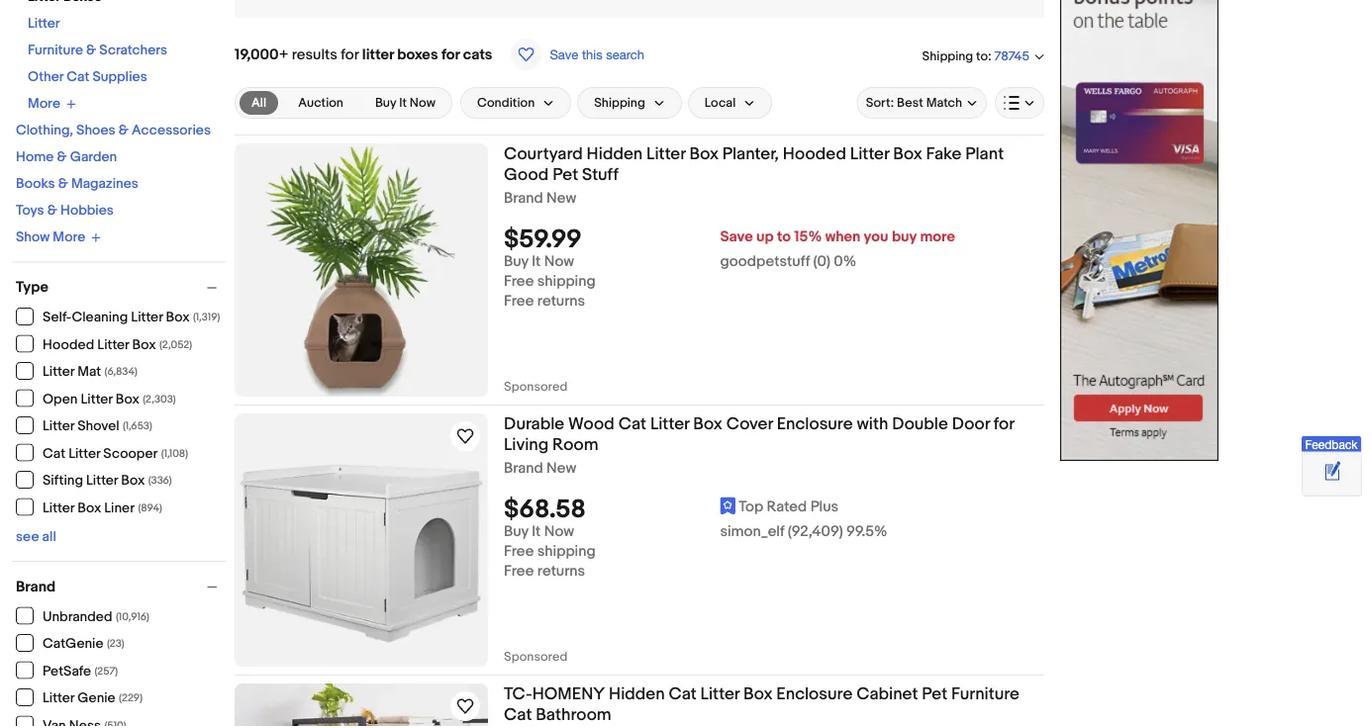Task type: vqa. For each thing, say whether or not it's contained in the screenshot.


Task type: describe. For each thing, give the bounding box(es) containing it.
buy it now link
[[363, 91, 447, 115]]

sifting
[[43, 473, 83, 490]]

type
[[16, 279, 49, 297]]

brand button
[[16, 578, 226, 596]]

open litter box (2,303)
[[43, 391, 176, 408]]

pet inside the courtyard hidden litter box planter, hooded litter box fake plant good pet stuff brand new
[[553, 164, 578, 185]]

(336)
[[148, 475, 172, 488]]

local button
[[688, 87, 773, 119]]

cabinet
[[857, 684, 918, 705]]

other
[[28, 69, 63, 86]]

auction
[[298, 95, 344, 111]]

bathroom
[[536, 705, 612, 726]]

all
[[42, 529, 56, 546]]

rated
[[767, 499, 807, 517]]

1 vertical spatial more
[[53, 229, 85, 246]]

save this search
[[550, 47, 645, 62]]

0%
[[834, 253, 857, 271]]

1 vertical spatial hooded
[[43, 337, 94, 353]]

home & garden link
[[16, 149, 117, 166]]

petsafe
[[43, 663, 91, 680]]

3 free from the top
[[504, 543, 534, 561]]

furniture inside litter furniture & scratchers other cat supplies
[[28, 42, 83, 59]]

courtyard hidden litter box planter, hooded litter box fake plant good pet stuff image
[[238, 144, 485, 397]]

0 vertical spatial more
[[28, 96, 60, 112]]

box inside durable wood cat litter box cover enclosure with double door for living room brand new
[[693, 414, 723, 435]]

save this search button
[[504, 38, 651, 71]]

up
[[757, 228, 774, 246]]

auction link
[[286, 91, 355, 115]]

shoes
[[76, 122, 116, 139]]

99.5%
[[847, 524, 888, 541]]

cat litter scooper (1,108)
[[43, 446, 188, 462]]

save for up
[[720, 228, 753, 246]]

it inside save up to 15% when you buy more buy it now
[[532, 253, 541, 271]]

(229)
[[119, 693, 143, 706]]

tc-
[[504, 684, 532, 705]]

catgenie (23)
[[43, 636, 124, 653]]

enclosure for cover
[[777, 414, 853, 435]]

returns for simon_elf (92,409) 99.5% free shipping free returns
[[537, 563, 585, 581]]

toys & hobbies link
[[16, 202, 114, 219]]

clothing, shoes & accessories home & garden books & magazines toys & hobbies
[[16, 122, 211, 219]]

petsafe (257)
[[43, 663, 118, 680]]

& right shoes
[[119, 122, 129, 139]]

litter inside litter furniture & scratchers other cat supplies
[[28, 15, 60, 32]]

more button
[[28, 96, 76, 112]]

feedback
[[1305, 438, 1358, 452]]

scratchers
[[99, 42, 167, 59]]

books & magazines link
[[16, 176, 138, 193]]

condition
[[477, 95, 535, 111]]

for inside durable wood cat litter box cover enclosure with double door for living room brand new
[[994, 414, 1014, 435]]

mat
[[77, 364, 101, 381]]

box inside tc-homeny hidden cat litter box enclosure cabinet pet furniture cat bathroom
[[744, 684, 773, 705]]

cat inside durable wood cat litter box cover enclosure with double door for living room brand new
[[619, 414, 647, 435]]

1 horizontal spatial for
[[442, 46, 460, 63]]

buy it now inside buy it now link
[[375, 95, 436, 111]]

living
[[504, 435, 549, 455]]

goodpetstuff (0) 0% free shipping free returns
[[504, 253, 857, 311]]

litter furniture & scratchers other cat supplies
[[28, 15, 167, 86]]

all
[[252, 95, 267, 110]]

garden
[[70, 149, 117, 166]]

show
[[16, 229, 50, 246]]

4 free from the top
[[504, 563, 534, 581]]

litter
[[362, 46, 394, 63]]

this
[[582, 47, 603, 62]]

:
[[988, 48, 992, 64]]

search
[[606, 47, 645, 62]]

(23)
[[107, 638, 124, 651]]

show more button
[[16, 229, 101, 246]]

unbranded
[[43, 609, 112, 626]]

now inside buy it now link
[[410, 95, 436, 111]]

hobbies
[[60, 202, 114, 219]]

supplies
[[92, 69, 147, 86]]

litter inside durable wood cat litter box cover enclosure with double door for living room brand new
[[650, 414, 690, 435]]

hidden inside the courtyard hidden litter box planter, hooded litter box fake plant good pet stuff brand new
[[587, 144, 643, 164]]

litter shovel (1,653)
[[43, 418, 152, 435]]

courtyard hidden litter box planter, hooded litter box fake plant good pet stuff link
[[504, 144, 1045, 190]]

accessories
[[132, 122, 211, 139]]

boxes
[[397, 46, 438, 63]]

with
[[857, 414, 889, 435]]

& right home
[[57, 149, 67, 166]]

brand for $68.58
[[504, 460, 543, 478]]

plus
[[811, 499, 839, 517]]

fake
[[926, 144, 962, 164]]

$68.58
[[504, 495, 586, 526]]

durable
[[504, 414, 565, 435]]

sort: best match
[[866, 95, 962, 111]]

furniture & scratchers link
[[28, 42, 167, 59]]

plant
[[966, 144, 1004, 164]]

top
[[739, 499, 764, 517]]

now inside save up to 15% when you buy more buy it now
[[544, 253, 574, 271]]

self-cleaning litter box (1,319)
[[43, 309, 220, 326]]

All selected text field
[[252, 94, 267, 112]]

more
[[920, 228, 955, 246]]

hooded inside the courtyard hidden litter box planter, hooded litter box fake plant good pet stuff brand new
[[783, 144, 847, 164]]

unbranded (10,916)
[[43, 609, 149, 626]]

listing options selector. list view selected. image
[[1004, 95, 1036, 111]]

self-
[[43, 309, 72, 326]]

1 free from the top
[[504, 273, 534, 291]]

top rated plus image
[[720, 498, 736, 515]]

courtyard
[[504, 144, 583, 164]]

pet inside tc-homeny hidden cat litter box enclosure cabinet pet furniture cat bathroom
[[922, 684, 948, 705]]

watch durable wood cat litter box cover enclosure with double door for living room image
[[454, 425, 477, 449]]

genie
[[77, 691, 116, 707]]

tc-homeny hidden cat litter box enclosure cabinet pet furniture cat bathroom
[[504, 684, 1020, 726]]

best
[[897, 95, 924, 111]]

simon_elf
[[720, 524, 785, 541]]

to inside shipping to : 78745
[[976, 48, 988, 64]]

new for $59.99
[[547, 190, 576, 207]]

cats
[[463, 46, 493, 63]]

see
[[16, 529, 39, 546]]

goodpetstuff
[[720, 253, 810, 271]]

cleaning
[[72, 309, 128, 326]]

& up toys & hobbies link
[[58, 176, 68, 193]]



Task type: locate. For each thing, give the bounding box(es) containing it.
2 enclosure from the top
[[777, 684, 853, 705]]

1 vertical spatial returns
[[537, 563, 585, 581]]

hooded down self-
[[43, 337, 94, 353]]

1 vertical spatial new
[[547, 460, 576, 478]]

0 vertical spatial hidden
[[587, 144, 643, 164]]

courtyard hidden litter box planter, hooded litter box fake plant good pet stuff heading
[[504, 144, 1004, 185]]

save inside save up to 15% when you buy more buy it now
[[720, 228, 753, 246]]

save inside button
[[550, 47, 579, 62]]

to inside save up to 15% when you buy more buy it now
[[777, 228, 791, 246]]

furniture up the other
[[28, 42, 83, 59]]

books
[[16, 176, 55, 193]]

you
[[864, 228, 889, 246]]

1 horizontal spatial to
[[976, 48, 988, 64]]

brand inside durable wood cat litter box cover enclosure with double door for living room brand new
[[504, 460, 543, 478]]

(1,108)
[[161, 448, 188, 460]]

free
[[504, 273, 534, 291], [504, 293, 534, 311], [504, 543, 534, 561], [504, 563, 534, 581]]

sort: best match button
[[857, 87, 987, 119]]

type button
[[16, 279, 226, 297]]

it down living
[[532, 524, 541, 541]]

tc-homeny hidden cat litter box enclosure cabinet pet furniture cat bathroom heading
[[504, 684, 1020, 726]]

sort:
[[866, 95, 894, 111]]

hidden inside tc-homeny hidden cat litter box enclosure cabinet pet furniture cat bathroom
[[609, 684, 665, 705]]

shipping for shipping to : 78745
[[922, 48, 974, 64]]

+
[[279, 46, 288, 63]]

save left up
[[720, 228, 753, 246]]

new down the good
[[547, 190, 576, 207]]

watch tc-homeny hidden cat litter box enclosure cabinet pet furniture cat bathroom image
[[454, 695, 477, 719]]

buy it now down boxes
[[375, 95, 436, 111]]

0 horizontal spatial furniture
[[28, 42, 83, 59]]

now down room
[[544, 524, 574, 541]]

1 vertical spatial buy it now
[[504, 524, 574, 541]]

condition button
[[460, 87, 572, 119]]

litter box liner (894)
[[43, 500, 162, 517]]

it down the good
[[532, 253, 541, 271]]

enclosure left with
[[777, 414, 853, 435]]

enclosure inside tc-homeny hidden cat litter box enclosure cabinet pet furniture cat bathroom
[[777, 684, 853, 705]]

planter,
[[723, 144, 779, 164]]

shipping for simon_elf (92,409) 99.5% free shipping free returns
[[537, 543, 596, 561]]

more
[[28, 96, 60, 112], [53, 229, 85, 246]]

clothing,
[[16, 122, 73, 139]]

tc-homeny hidden cat litter box enclosure cabinet pet furniture cat bathroom image
[[235, 684, 488, 727]]

room
[[553, 435, 599, 455]]

top rated plus
[[739, 499, 839, 517]]

brand inside the courtyard hidden litter box planter, hooded litter box fake plant good pet stuff brand new
[[504, 190, 543, 207]]

1 horizontal spatial pet
[[922, 684, 948, 705]]

to
[[976, 48, 988, 64], [777, 228, 791, 246]]

buy it now down living
[[504, 524, 574, 541]]

0 horizontal spatial buy it now
[[375, 95, 436, 111]]

it
[[399, 95, 407, 111], [532, 253, 541, 271], [532, 524, 541, 541]]

toys
[[16, 202, 44, 219]]

1 vertical spatial now
[[544, 253, 574, 271]]

19,000
[[235, 46, 279, 63]]

enclosure for box
[[777, 684, 853, 705]]

0 vertical spatial to
[[976, 48, 988, 64]]

buy down the good
[[504, 253, 529, 271]]

litter link
[[28, 15, 60, 32]]

buy down the litter
[[375, 95, 396, 111]]

2 vertical spatial now
[[544, 524, 574, 541]]

2 new from the top
[[547, 460, 576, 478]]

shipping down 'search'
[[594, 95, 645, 111]]

returns for goodpetstuff (0) 0% free shipping free returns
[[537, 293, 585, 311]]

when
[[825, 228, 861, 246]]

1 horizontal spatial buy it now
[[504, 524, 574, 541]]

shipping
[[922, 48, 974, 64], [594, 95, 645, 111]]

returns down $68.58
[[537, 563, 585, 581]]

2 free from the top
[[504, 293, 534, 311]]

returns inside goodpetstuff (0) 0% free shipping free returns
[[537, 293, 585, 311]]

0 vertical spatial save
[[550, 47, 579, 62]]

for left the cats
[[442, 46, 460, 63]]

open
[[43, 391, 78, 408]]

for right door
[[994, 414, 1014, 435]]

1 horizontal spatial shipping
[[922, 48, 974, 64]]

brand down see all "button"
[[16, 578, 56, 596]]

litter genie (229)
[[43, 691, 143, 707]]

$59.99
[[504, 225, 582, 256]]

durable wood cat litter box cover enclosure with double door for living room heading
[[504, 414, 1014, 455]]

0 horizontal spatial save
[[550, 47, 579, 62]]

1 vertical spatial furniture
[[952, 684, 1020, 705]]

to right up
[[777, 228, 791, 246]]

0 horizontal spatial hooded
[[43, 337, 94, 353]]

buy down living
[[504, 524, 529, 541]]

1 returns from the top
[[537, 293, 585, 311]]

now down the good
[[544, 253, 574, 271]]

0 vertical spatial shipping
[[922, 48, 974, 64]]

hooded right planter,
[[783, 144, 847, 164]]

1 horizontal spatial hooded
[[783, 144, 847, 164]]

brand
[[504, 190, 543, 207], [504, 460, 543, 478], [16, 578, 56, 596]]

durable wood cat litter box cover enclosure with double door for living room brand new
[[504, 414, 1014, 478]]

to left 78745
[[976, 48, 988, 64]]

cat inside litter furniture & scratchers other cat supplies
[[67, 69, 89, 86]]

(2,303)
[[143, 393, 176, 406]]

0 vertical spatial pet
[[553, 164, 578, 185]]

shipping to : 78745
[[922, 48, 1030, 64]]

hooded litter box (2,052)
[[43, 337, 192, 353]]

0 vertical spatial furniture
[[28, 42, 83, 59]]

durable wood cat litter box cover enclosure with double door for living room image
[[235, 414, 488, 667]]

shipping left :
[[922, 48, 974, 64]]

simon_elf (92,409) 99.5% free shipping free returns
[[504, 524, 888, 581]]

0 horizontal spatial for
[[341, 46, 359, 63]]

save
[[550, 47, 579, 62], [720, 228, 753, 246]]

19,000 + results for litter boxes for cats
[[235, 46, 493, 63]]

new
[[547, 190, 576, 207], [547, 460, 576, 478]]

clothing, shoes & accessories link
[[16, 122, 211, 139]]

shipping down $59.99
[[537, 273, 596, 291]]

returns
[[537, 293, 585, 311], [537, 563, 585, 581]]

0 horizontal spatial shipping
[[594, 95, 645, 111]]

shipping
[[537, 273, 596, 291], [537, 543, 596, 561]]

shipping inside dropdown button
[[594, 95, 645, 111]]

enclosure
[[777, 414, 853, 435], [777, 684, 853, 705]]

0 vertical spatial returns
[[537, 293, 585, 311]]

it inside buy it now link
[[399, 95, 407, 111]]

advertisement region
[[1060, 0, 1219, 461]]

2 returns from the top
[[537, 563, 585, 581]]

1 vertical spatial to
[[777, 228, 791, 246]]

home
[[16, 149, 54, 166]]

more down toys & hobbies link
[[53, 229, 85, 246]]

new down room
[[547, 460, 576, 478]]

enclosure inside durable wood cat litter box cover enclosure with double door for living room brand new
[[777, 414, 853, 435]]

shipping down $68.58
[[537, 543, 596, 561]]

& right "toys"
[[47, 202, 57, 219]]

1 vertical spatial buy
[[504, 253, 529, 271]]

save left this
[[550, 47, 579, 62]]

0 vertical spatial new
[[547, 190, 576, 207]]

0 vertical spatial buy it now
[[375, 95, 436, 111]]

buy
[[375, 95, 396, 111], [504, 253, 529, 271], [504, 524, 529, 541]]

see all button
[[16, 529, 56, 546]]

0 vertical spatial now
[[410, 95, 436, 111]]

1 vertical spatial pet
[[922, 684, 948, 705]]

1 vertical spatial it
[[532, 253, 541, 271]]

new for $68.58
[[547, 460, 576, 478]]

shipping inside simon_elf (92,409) 99.5% free shipping free returns
[[537, 543, 596, 561]]

litter mat (6,834)
[[43, 364, 138, 381]]

wood
[[568, 414, 615, 435]]

1 vertical spatial hidden
[[609, 684, 665, 705]]

double
[[892, 414, 948, 435]]

more up 'clothing,'
[[28, 96, 60, 112]]

buy it now
[[375, 95, 436, 111], [504, 524, 574, 541]]

shipping inside goodpetstuff (0) 0% free shipping free returns
[[537, 273, 596, 291]]

shipping button
[[577, 87, 682, 119]]

pet right cabinet
[[922, 684, 948, 705]]

1 vertical spatial enclosure
[[777, 684, 853, 705]]

1 shipping from the top
[[537, 273, 596, 291]]

shipping for shipping
[[594, 95, 645, 111]]

pet left "stuff"
[[553, 164, 578, 185]]

brand for $59.99
[[504, 190, 543, 207]]

(1,319)
[[193, 311, 220, 324]]

0 vertical spatial buy
[[375, 95, 396, 111]]

shipping inside shipping to : 78745
[[922, 48, 974, 64]]

& up other cat supplies link
[[86, 42, 96, 59]]

box
[[690, 144, 719, 164], [893, 144, 923, 164], [166, 309, 190, 326], [132, 337, 156, 353], [116, 391, 139, 408], [693, 414, 723, 435], [121, 473, 145, 490], [77, 500, 101, 517], [744, 684, 773, 705]]

0 vertical spatial brand
[[504, 190, 543, 207]]

litter
[[28, 15, 60, 32], [647, 144, 686, 164], [850, 144, 889, 164], [131, 309, 163, 326], [97, 337, 129, 353], [43, 364, 74, 381], [81, 391, 113, 408], [650, 414, 690, 435], [43, 418, 74, 435], [68, 446, 100, 462], [86, 473, 118, 490], [43, 500, 74, 517], [701, 684, 740, 705], [43, 691, 74, 707]]

1 vertical spatial shipping
[[594, 95, 645, 111]]

see all
[[16, 529, 56, 546]]

&
[[86, 42, 96, 59], [119, 122, 129, 139], [57, 149, 67, 166], [58, 176, 68, 193], [47, 202, 57, 219]]

0 vertical spatial shipping
[[537, 273, 596, 291]]

1 vertical spatial save
[[720, 228, 753, 246]]

it down boxes
[[399, 95, 407, 111]]

2 vertical spatial buy
[[504, 524, 529, 541]]

0 vertical spatial it
[[399, 95, 407, 111]]

hidden down shipping dropdown button
[[587, 144, 643, 164]]

furniture right cabinet
[[952, 684, 1020, 705]]

brand down the good
[[504, 190, 543, 207]]

returns down $59.99
[[537, 293, 585, 311]]

cat
[[67, 69, 89, 86], [619, 414, 647, 435], [43, 446, 65, 462], [669, 684, 697, 705], [504, 705, 532, 726]]

0 vertical spatial enclosure
[[777, 414, 853, 435]]

(0)
[[814, 253, 831, 271]]

shipping for goodpetstuff (0) 0% free shipping free returns
[[537, 273, 596, 291]]

2 vertical spatial brand
[[16, 578, 56, 596]]

now down boxes
[[410, 95, 436, 111]]

returns inside simon_elf (92,409) 99.5% free shipping free returns
[[537, 563, 585, 581]]

1 horizontal spatial furniture
[[952, 684, 1020, 705]]

save for this
[[550, 47, 579, 62]]

for left the litter
[[341, 46, 359, 63]]

1 horizontal spatial save
[[720, 228, 753, 246]]

new inside the courtyard hidden litter box planter, hooded litter box fake plant good pet stuff brand new
[[547, 190, 576, 207]]

0 horizontal spatial to
[[777, 228, 791, 246]]

tc-homeny hidden cat litter box enclosure cabinet pet furniture cat bathroom link
[[504, 684, 1045, 727]]

1 new from the top
[[547, 190, 576, 207]]

1 enclosure from the top
[[777, 414, 853, 435]]

0 horizontal spatial pet
[[553, 164, 578, 185]]

1 vertical spatial brand
[[504, 460, 543, 478]]

litter inside tc-homeny hidden cat litter box enclosure cabinet pet furniture cat bathroom
[[701, 684, 740, 705]]

(1,653)
[[123, 420, 152, 433]]

(894)
[[138, 502, 162, 515]]

furniture inside tc-homeny hidden cat litter box enclosure cabinet pet furniture cat bathroom
[[952, 684, 1020, 705]]

1 vertical spatial shipping
[[537, 543, 596, 561]]

2 vertical spatial it
[[532, 524, 541, 541]]

2 shipping from the top
[[537, 543, 596, 561]]

2 horizontal spatial for
[[994, 414, 1014, 435]]

0 vertical spatial hooded
[[783, 144, 847, 164]]

new inside durable wood cat litter box cover enclosure with double door for living room brand new
[[547, 460, 576, 478]]

hidden right homeny
[[609, 684, 665, 705]]

liner
[[104, 500, 135, 517]]

other cat supplies link
[[28, 69, 147, 86]]

durable wood cat litter box cover enclosure with double door for living room link
[[504, 414, 1045, 460]]

(92,409)
[[788, 524, 843, 541]]

& inside litter furniture & scratchers other cat supplies
[[86, 42, 96, 59]]

cover
[[726, 414, 773, 435]]

enclosure left cabinet
[[777, 684, 853, 705]]

buy
[[892, 228, 917, 246]]

sifting litter box (336)
[[43, 473, 172, 490]]

(2,052)
[[159, 339, 192, 352]]

magazines
[[71, 176, 138, 193]]

brand down living
[[504, 460, 543, 478]]

buy inside save up to 15% when you buy more buy it now
[[504, 253, 529, 271]]

hidden
[[587, 144, 643, 164], [609, 684, 665, 705]]



